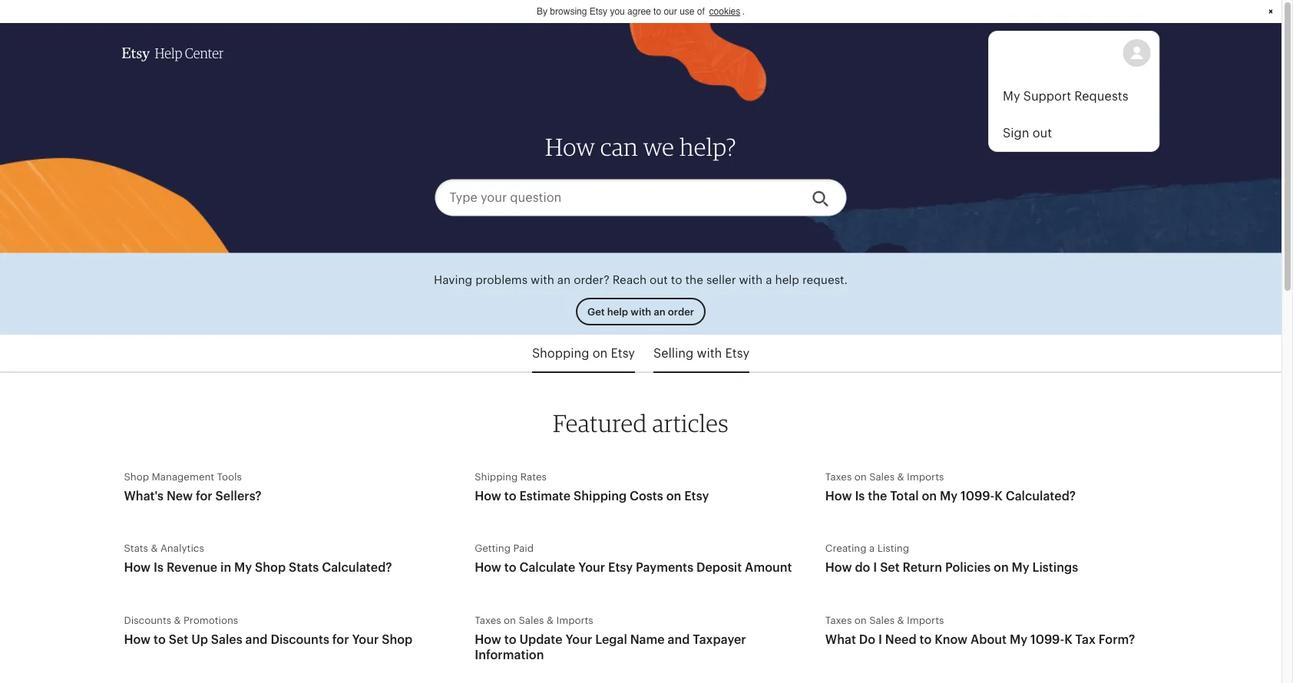 Task type: locate. For each thing, give the bounding box(es) containing it.
0 vertical spatial an
[[557, 274, 571, 286]]

is left total
[[855, 489, 865, 503]]

shop inside the shop management tools what's new for sellers?
[[124, 471, 149, 483]]

1099- inside taxes on sales & imports how is the total on my 1099-k calculated?
[[961, 489, 995, 503]]

stats up discounts & promotions how to set up sales and discounts for your shop
[[289, 561, 319, 575]]

etsy image
[[122, 48, 150, 61]]

0 vertical spatial the
[[686, 274, 704, 286]]

is down analytics
[[154, 561, 164, 575]]

order?
[[574, 274, 610, 286]]

sales inside the taxes on sales & imports what do i need to know about my 1099-k tax form?
[[870, 615, 895, 626]]

None search field
[[435, 179, 847, 216]]

1 vertical spatial shop
[[255, 561, 286, 575]]

on right total
[[922, 489, 937, 503]]

discounts
[[124, 615, 171, 626], [271, 633, 329, 647]]

1 horizontal spatial 1099-
[[1031, 633, 1065, 647]]

with right selling
[[697, 347, 722, 360]]

out right 'sign'
[[1033, 126, 1052, 140]]

etsy inside shipping rates how to estimate shipping costs on etsy
[[685, 489, 709, 503]]

and inside discounts & promotions how to set up sales and discounts for your shop
[[245, 633, 268, 647]]

1 vertical spatial the
[[868, 489, 887, 503]]

sales up do in the bottom of the page
[[870, 615, 895, 626]]

taxes inside taxes on sales & imports how is the total on my 1099-k calculated?
[[826, 471, 852, 483]]

1 vertical spatial calculated?
[[322, 561, 392, 575]]

0 vertical spatial set
[[880, 561, 900, 575]]

for inside the shop management tools what's new for sellers?
[[196, 489, 213, 503]]

how up 'getting'
[[475, 489, 501, 503]]

how left up
[[124, 633, 151, 647]]

tab list
[[0, 335, 1282, 373]]

etsy
[[590, 6, 608, 17], [611, 347, 635, 360], [726, 347, 750, 360], [685, 489, 709, 503], [608, 561, 633, 575]]

etsy down the get help with an order link
[[611, 347, 635, 360]]

how can we help?
[[545, 134, 737, 160]]

form?
[[1099, 633, 1136, 647]]

to left the our on the right top
[[654, 6, 661, 17]]

& inside the taxes on sales & imports what do i need to know about my 1099-k tax form?
[[898, 615, 905, 626]]

and right up
[[245, 633, 268, 647]]

is inside taxes on sales & imports how is the total on my 1099-k calculated?
[[855, 489, 865, 503]]

how up creating
[[826, 489, 852, 503]]

1 vertical spatial 1099-
[[1031, 633, 1065, 647]]

1 horizontal spatial calculated?
[[1006, 489, 1076, 503]]

what's
[[124, 489, 164, 503]]

& up update on the bottom left of page
[[547, 615, 554, 626]]

to down the paid
[[504, 561, 517, 575]]

listing
[[878, 543, 910, 555]]

taxes on sales & imports how to update your legal name and taxpayer information
[[475, 615, 746, 662]]

2 vertical spatial shop
[[382, 633, 413, 647]]

& inside taxes on sales & imports how is the total on my 1099-k calculated?
[[898, 471, 905, 483]]

sales down promotions
[[211, 633, 243, 647]]

need
[[885, 633, 917, 647]]

my left listings
[[1012, 561, 1030, 575]]

1 vertical spatial set
[[169, 633, 188, 647]]

to left up
[[154, 633, 166, 647]]

stats left analytics
[[124, 543, 148, 555]]

my inside taxes on sales & imports how is the total on my 1099-k calculated?
[[940, 489, 958, 503]]

1099-
[[961, 489, 995, 503], [1031, 633, 1065, 647]]

your inside taxes on sales & imports how to update your legal name and taxpayer information
[[566, 633, 592, 647]]

& inside stats & analytics how is revenue in my shop stats calculated?
[[151, 543, 158, 555]]

0 horizontal spatial shipping
[[475, 471, 518, 483]]

out right reach
[[650, 274, 668, 286]]

0 horizontal spatial 1099-
[[961, 489, 995, 503]]

0 horizontal spatial i
[[874, 561, 877, 575]]

for inside discounts & promotions how to set up sales and discounts for your shop
[[332, 633, 349, 647]]

shipping
[[475, 471, 518, 483], [574, 489, 627, 503]]

sign
[[1003, 126, 1030, 140]]

0 horizontal spatial and
[[245, 633, 268, 647]]

k
[[995, 489, 1003, 503], [1065, 633, 1073, 647]]

taxes up information
[[475, 615, 501, 626]]

& for how to update your legal name and taxpayer information
[[547, 615, 554, 626]]

0 vertical spatial shipping
[[475, 471, 518, 483]]

1 horizontal spatial a
[[870, 543, 875, 555]]

taxes up creating
[[826, 471, 852, 483]]

1 horizontal spatial set
[[880, 561, 900, 575]]

& up the need
[[898, 615, 905, 626]]

the inside taxes on sales & imports how is the total on my 1099-k calculated?
[[868, 489, 887, 503]]

cookies link
[[708, 4, 742, 19]]

main content
[[0, 23, 1282, 684]]

.
[[742, 6, 745, 17]]

calculated? inside stats & analytics how is revenue in my shop stats calculated?
[[322, 561, 392, 575]]

etsy for with
[[726, 347, 750, 360]]

featured
[[553, 411, 647, 438]]

0 horizontal spatial set
[[169, 633, 188, 647]]

seller
[[707, 274, 736, 286]]

taxes inside taxes on sales & imports how to update your legal name and taxpayer information
[[475, 615, 501, 626]]

my right total
[[940, 489, 958, 503]]

sales inside taxes on sales & imports how is the total on my 1099-k calculated?
[[870, 471, 895, 483]]

0 vertical spatial i
[[874, 561, 877, 575]]

having
[[434, 274, 473, 286]]

0 vertical spatial k
[[995, 489, 1003, 503]]

& left analytics
[[151, 543, 158, 555]]

i right do in the bottom of the page
[[879, 633, 882, 647]]

with
[[531, 274, 554, 286], [739, 274, 763, 286], [631, 306, 652, 318], [697, 347, 722, 360]]

0 horizontal spatial for
[[196, 489, 213, 503]]

to left estimate
[[504, 489, 517, 503]]

0 vertical spatial stats
[[124, 543, 148, 555]]

imports inside taxes on sales & imports how is the total on my 1099-k calculated?
[[907, 471, 944, 483]]

shop inside stats & analytics how is revenue in my shop stats calculated?
[[255, 561, 286, 575]]

1 vertical spatial a
[[870, 543, 875, 555]]

set
[[880, 561, 900, 575], [169, 633, 188, 647]]

on up do in the bottom of the page
[[855, 615, 867, 626]]

shipping left costs
[[574, 489, 627, 503]]

1 vertical spatial k
[[1065, 633, 1073, 647]]

0 horizontal spatial calculated?
[[322, 561, 392, 575]]

1099- up creating a listing how do i set return policies on my listings
[[961, 489, 995, 503]]

0 horizontal spatial a
[[766, 274, 772, 286]]

imports up the need
[[907, 615, 944, 626]]

& up total
[[898, 471, 905, 483]]

0 vertical spatial is
[[855, 489, 865, 503]]

do
[[855, 561, 871, 575]]

shipping left rates
[[475, 471, 518, 483]]

help left request.
[[775, 274, 800, 286]]

1 horizontal spatial is
[[855, 489, 865, 503]]

get
[[588, 306, 605, 318]]

my left support
[[1003, 89, 1020, 103]]

reach
[[613, 274, 647, 286]]

0 vertical spatial for
[[196, 489, 213, 503]]

imports up update on the bottom left of page
[[556, 615, 594, 626]]

1 horizontal spatial the
[[868, 489, 887, 503]]

1 horizontal spatial shop
[[255, 561, 286, 575]]

my
[[1003, 89, 1020, 103], [940, 489, 958, 503], [234, 561, 252, 575], [1012, 561, 1030, 575], [1010, 633, 1028, 647]]

center
[[185, 46, 224, 61]]

0 horizontal spatial is
[[154, 561, 164, 575]]

taxes up what
[[826, 615, 852, 626]]

Type your question search field
[[435, 179, 800, 216]]

my right about
[[1010, 633, 1028, 647]]

to
[[654, 6, 661, 17], [671, 274, 683, 286], [504, 489, 517, 503], [504, 561, 517, 575], [154, 633, 166, 647], [504, 633, 517, 647], [920, 633, 932, 647]]

taxes inside the taxes on sales & imports what do i need to know about my 1099-k tax form?
[[826, 615, 852, 626]]

selling
[[654, 347, 694, 360]]

get help with an order
[[588, 306, 694, 318]]

shop inside discounts & promotions how to set up sales and discounts for your shop
[[382, 633, 413, 647]]

& inside discounts & promotions how to set up sales and discounts for your shop
[[174, 615, 181, 626]]

0 vertical spatial help
[[775, 274, 800, 286]]

2 horizontal spatial shop
[[382, 633, 413, 647]]

how inside creating a listing how do i set return policies on my listings
[[826, 561, 852, 575]]

on
[[593, 347, 608, 360], [855, 471, 867, 483], [666, 489, 682, 503], [922, 489, 937, 503], [994, 561, 1009, 575], [504, 615, 516, 626], [855, 615, 867, 626]]

tax
[[1076, 633, 1096, 647]]

how up information
[[475, 633, 501, 647]]

how down creating
[[826, 561, 852, 575]]

2 and from the left
[[668, 633, 690, 647]]

imports inside the taxes on sales & imports what do i need to know about my 1099-k tax form?
[[907, 615, 944, 626]]

analytics
[[160, 543, 204, 555]]

1 vertical spatial shipping
[[574, 489, 627, 503]]

1 vertical spatial stats
[[289, 561, 319, 575]]

& left promotions
[[174, 615, 181, 626]]

selling with etsy
[[654, 347, 750, 360]]

0 vertical spatial shop
[[124, 471, 149, 483]]

browsing
[[550, 6, 587, 17]]

1 vertical spatial help
[[607, 306, 628, 318]]

cookie consent dialog
[[0, 0, 1282, 23]]

0 horizontal spatial an
[[557, 274, 571, 286]]

0 horizontal spatial k
[[995, 489, 1003, 503]]

what
[[826, 633, 856, 647]]

know
[[935, 633, 968, 647]]

listings
[[1033, 561, 1079, 575]]

to up order
[[671, 274, 683, 286]]

about
[[971, 633, 1007, 647]]

help center link
[[122, 32, 224, 75]]

1 horizontal spatial i
[[879, 633, 882, 647]]

with down having problems with an order? reach out to the seller with a help request.
[[631, 306, 652, 318]]

the left seller
[[686, 274, 704, 286]]

0 vertical spatial out
[[1033, 126, 1052, 140]]

etsy left payments
[[608, 561, 633, 575]]

sign out button
[[989, 114, 1159, 151]]

imports up total
[[907, 471, 944, 483]]

shopping on etsy
[[532, 347, 635, 360]]

1099- left tax
[[1031, 633, 1065, 647]]

set left up
[[169, 633, 188, 647]]

stats
[[124, 543, 148, 555], [289, 561, 319, 575]]

a right seller
[[766, 274, 772, 286]]

0 horizontal spatial shop
[[124, 471, 149, 483]]

1 horizontal spatial k
[[1065, 633, 1073, 647]]

to inside shipping rates how to estimate shipping costs on etsy
[[504, 489, 517, 503]]

menu
[[989, 31, 1160, 152]]

imports
[[907, 471, 944, 483], [556, 615, 594, 626], [907, 615, 944, 626]]

& inside taxes on sales & imports how to update your legal name and taxpayer information
[[547, 615, 554, 626]]

with right problems on the top
[[531, 274, 554, 286]]

getting
[[475, 543, 511, 555]]

to right the need
[[920, 633, 932, 647]]

1 vertical spatial for
[[332, 633, 349, 647]]

taxes for how to update your legal name and taxpayer information
[[475, 615, 501, 626]]

my inside button
[[1003, 89, 1020, 103]]

name
[[630, 633, 665, 647]]

is inside stats & analytics how is revenue in my shop stats calculated?
[[154, 561, 164, 575]]

etsy inside "cookie consent" dialog
[[590, 6, 608, 17]]

set down listing
[[880, 561, 900, 575]]

etsy for browsing
[[590, 6, 608, 17]]

management
[[152, 471, 214, 483]]

0 horizontal spatial stats
[[124, 543, 148, 555]]

1 vertical spatial is
[[154, 561, 164, 575]]

calculate
[[520, 561, 576, 575]]

etsy right costs
[[685, 489, 709, 503]]

selling with etsy link
[[654, 335, 750, 372]]

a
[[766, 274, 772, 286], [870, 543, 875, 555]]

1 horizontal spatial an
[[654, 306, 666, 318]]

on up information
[[504, 615, 516, 626]]

your
[[579, 561, 605, 575], [352, 633, 379, 647], [566, 633, 592, 647]]

an for order
[[654, 306, 666, 318]]

by browsing etsy you agree to our use of cookies .
[[537, 6, 745, 17]]

on up creating
[[855, 471, 867, 483]]

1 horizontal spatial out
[[1033, 126, 1052, 140]]

a left listing
[[870, 543, 875, 555]]

the left total
[[868, 489, 887, 503]]

out
[[1033, 126, 1052, 140], [650, 274, 668, 286]]

etsy left you
[[590, 6, 608, 17]]

1 and from the left
[[245, 633, 268, 647]]

etsy for on
[[611, 347, 635, 360]]

an
[[557, 274, 571, 286], [654, 306, 666, 318]]

shipping rates how to estimate shipping costs on etsy
[[475, 471, 709, 503]]

sales up update on the bottom left of page
[[519, 615, 544, 626]]

1 vertical spatial i
[[879, 633, 882, 647]]

my support requests
[[1003, 89, 1129, 103]]

taxes
[[826, 471, 852, 483], [475, 615, 501, 626], [826, 615, 852, 626]]

how left revenue
[[124, 561, 151, 575]]

discounts & promotions how to set up sales and discounts for your shop
[[124, 615, 413, 647]]

sales for the
[[870, 471, 895, 483]]

0 vertical spatial 1099-
[[961, 489, 995, 503]]

i right do
[[874, 561, 877, 575]]

k inside the taxes on sales & imports what do i need to know about my 1099-k tax form?
[[1065, 633, 1073, 647]]

and right name
[[668, 633, 690, 647]]

my right in
[[234, 561, 252, 575]]

1 vertical spatial out
[[650, 274, 668, 286]]

featured articles
[[553, 411, 729, 438]]

&
[[898, 471, 905, 483], [151, 543, 158, 555], [174, 615, 181, 626], [547, 615, 554, 626], [898, 615, 905, 626]]

to up information
[[504, 633, 517, 647]]

1 vertical spatial an
[[654, 306, 666, 318]]

imports inside taxes on sales & imports how to update your legal name and taxpayer information
[[556, 615, 594, 626]]

is
[[855, 489, 865, 503], [154, 561, 164, 575]]

to inside "cookie consent" dialog
[[654, 6, 661, 17]]

1 horizontal spatial and
[[668, 633, 690, 647]]

shopping
[[532, 347, 589, 360]]

and
[[245, 633, 268, 647], [668, 633, 690, 647]]

an left order
[[654, 306, 666, 318]]

k inside taxes on sales & imports how is the total on my 1099-k calculated?
[[995, 489, 1003, 503]]

help right get
[[607, 306, 628, 318]]

1 vertical spatial discounts
[[271, 633, 329, 647]]

etsy right selling
[[726, 347, 750, 360]]

imports for total
[[907, 471, 944, 483]]

and inside taxes on sales & imports how to update your legal name and taxpayer information
[[668, 633, 690, 647]]

1 horizontal spatial discounts
[[271, 633, 329, 647]]

support
[[1024, 89, 1072, 103]]

how down 'getting'
[[475, 561, 501, 575]]

1 horizontal spatial for
[[332, 633, 349, 647]]

0 vertical spatial calculated?
[[1006, 489, 1076, 503]]

our
[[664, 6, 677, 17]]

0 horizontal spatial discounts
[[124, 615, 171, 626]]

get help with an order link
[[576, 298, 706, 326]]

i
[[874, 561, 877, 575], [879, 633, 882, 647]]

sales up total
[[870, 471, 895, 483]]

an left order? on the left
[[557, 274, 571, 286]]

total
[[890, 489, 919, 503]]

sales inside taxes on sales & imports how to update your legal name and taxpayer information
[[519, 615, 544, 626]]

on right costs
[[666, 489, 682, 503]]

on right policies
[[994, 561, 1009, 575]]

amount
[[745, 561, 792, 575]]



Task type: vqa. For each thing, say whether or not it's contained in the screenshot.


Task type: describe. For each thing, give the bounding box(es) containing it.
with right seller
[[739, 274, 763, 286]]

use
[[680, 6, 695, 17]]

paid
[[513, 543, 534, 555]]

tools
[[217, 471, 242, 483]]

calculated? inside taxes on sales & imports how is the total on my 1099-k calculated?
[[1006, 489, 1076, 503]]

creating
[[826, 543, 867, 555]]

how inside getting paid how to calculate your etsy payments deposit amount
[[475, 561, 501, 575]]

1 horizontal spatial help
[[775, 274, 800, 286]]

on inside the taxes on sales & imports what do i need to know about my 1099-k tax form?
[[855, 615, 867, 626]]

my support requests link
[[989, 78, 1159, 114]]

my support requests button
[[989, 78, 1159, 114]]

on inside shipping rates how to estimate shipping costs on etsy
[[666, 489, 682, 503]]

can
[[601, 134, 638, 160]]

update
[[520, 633, 563, 647]]

do
[[859, 633, 876, 647]]

policies
[[945, 561, 991, 575]]

how inside taxes on sales & imports how is the total on my 1099-k calculated?
[[826, 489, 852, 503]]

1099- inside the taxes on sales & imports what do i need to know about my 1099-k tax form?
[[1031, 633, 1065, 647]]

set inside discounts & promotions how to set up sales and discounts for your shop
[[169, 633, 188, 647]]

imports for your
[[556, 615, 594, 626]]

sellers?
[[216, 489, 262, 503]]

i inside the taxes on sales & imports what do i need to know about my 1099-k tax form?
[[879, 633, 882, 647]]

my inside stats & analytics how is revenue in my shop stats calculated?
[[234, 561, 252, 575]]

taxes for what do i need to know about my 1099-k tax form?
[[826, 615, 852, 626]]

articles
[[653, 411, 729, 438]]

your inside discounts & promotions how to set up sales and discounts for your shop
[[352, 633, 379, 647]]

information
[[475, 648, 544, 662]]

to inside taxes on sales & imports how to update your legal name and taxpayer information
[[504, 633, 517, 647]]

up
[[191, 633, 208, 647]]

taxpayer
[[693, 633, 746, 647]]

costs
[[630, 489, 664, 503]]

having problems with an order? reach out to the seller with a help request.
[[434, 274, 848, 286]]

an for order?
[[557, 274, 571, 286]]

sales for update
[[519, 615, 544, 626]]

by
[[537, 6, 548, 17]]

0 horizontal spatial help
[[607, 306, 628, 318]]

0 horizontal spatial the
[[686, 274, 704, 286]]

a inside creating a listing how do i set return policies on my listings
[[870, 543, 875, 555]]

shopping on etsy link
[[532, 335, 635, 372]]

cookies
[[709, 6, 741, 17]]

getting paid how to calculate your etsy payments deposit amount
[[475, 543, 792, 575]]

help center
[[155, 46, 224, 61]]

creating a listing how do i set return policies on my listings
[[826, 543, 1079, 575]]

i inside creating a listing how do i set return policies on my listings
[[874, 561, 877, 575]]

your inside getting paid how to calculate your etsy payments deposit amount
[[579, 561, 605, 575]]

order
[[668, 306, 694, 318]]

taxes for how is the total on my 1099-k calculated?
[[826, 471, 852, 483]]

0 vertical spatial a
[[766, 274, 772, 286]]

0 vertical spatial discounts
[[124, 615, 171, 626]]

shop management tools what's new for sellers?
[[124, 471, 262, 503]]

etsy inside getting paid how to calculate your etsy payments deposit amount
[[608, 561, 633, 575]]

on inside creating a listing how do i set return policies on my listings
[[994, 561, 1009, 575]]

help
[[155, 46, 182, 61]]

my inside the taxes on sales & imports what do i need to know about my 1099-k tax form?
[[1010, 633, 1028, 647]]

deposit
[[697, 561, 742, 575]]

menu containing my support requests
[[989, 31, 1160, 152]]

problems
[[476, 274, 528, 286]]

requests
[[1075, 89, 1129, 103]]

rates
[[520, 471, 547, 483]]

to inside discounts & promotions how to set up sales and discounts for your shop
[[154, 633, 166, 647]]

you
[[610, 6, 625, 17]]

on right shopping
[[593, 347, 608, 360]]

taxes on sales & imports what do i need to know about my 1099-k tax form?
[[826, 615, 1136, 647]]

out inside sign out button
[[1033, 126, 1052, 140]]

set inside creating a listing how do i set return policies on my listings
[[880, 561, 900, 575]]

revenue
[[167, 561, 217, 575]]

to inside getting paid how to calculate your etsy payments deposit amount
[[504, 561, 517, 575]]

in
[[220, 561, 231, 575]]

to inside the taxes on sales & imports what do i need to know about my 1099-k tax form?
[[920, 633, 932, 647]]

on inside taxes on sales & imports how to update your legal name and taxpayer information
[[504, 615, 516, 626]]

new
[[167, 489, 193, 503]]

how left "can"
[[545, 134, 595, 160]]

sign out
[[1003, 126, 1052, 140]]

return
[[903, 561, 942, 575]]

1 horizontal spatial shipping
[[574, 489, 627, 503]]

stats & analytics how is revenue in my shop stats calculated?
[[124, 543, 392, 575]]

& for how is the total on my 1099-k calculated?
[[898, 471, 905, 483]]

main content containing how can we help?
[[0, 23, 1282, 684]]

help?
[[680, 134, 737, 160]]

we
[[643, 134, 675, 160]]

how inside stats & analytics how is revenue in my shop stats calculated?
[[124, 561, 151, 575]]

agree
[[628, 6, 651, 17]]

how inside discounts & promotions how to set up sales and discounts for your shop
[[124, 633, 151, 647]]

sign out link
[[989, 114, 1159, 151]]

estimate
[[520, 489, 571, 503]]

sales inside discounts & promotions how to set up sales and discounts for your shop
[[211, 633, 243, 647]]

sales for i
[[870, 615, 895, 626]]

payments
[[636, 561, 694, 575]]

tab list containing shopping on etsy
[[0, 335, 1282, 373]]

how inside taxes on sales & imports how to update your legal name and taxpayer information
[[475, 633, 501, 647]]

promotions
[[184, 615, 238, 626]]

request.
[[803, 274, 848, 286]]

legal
[[595, 633, 627, 647]]

how inside shipping rates how to estimate shipping costs on etsy
[[475, 489, 501, 503]]

0 horizontal spatial out
[[650, 274, 668, 286]]

my inside creating a listing how do i set return policies on my listings
[[1012, 561, 1030, 575]]

& for what do i need to know about my 1099-k tax form?
[[898, 615, 905, 626]]

imports for need
[[907, 615, 944, 626]]

1 horizontal spatial stats
[[289, 561, 319, 575]]

taxes on sales & imports how is the total on my 1099-k calculated?
[[826, 471, 1076, 503]]

of
[[697, 6, 705, 17]]



